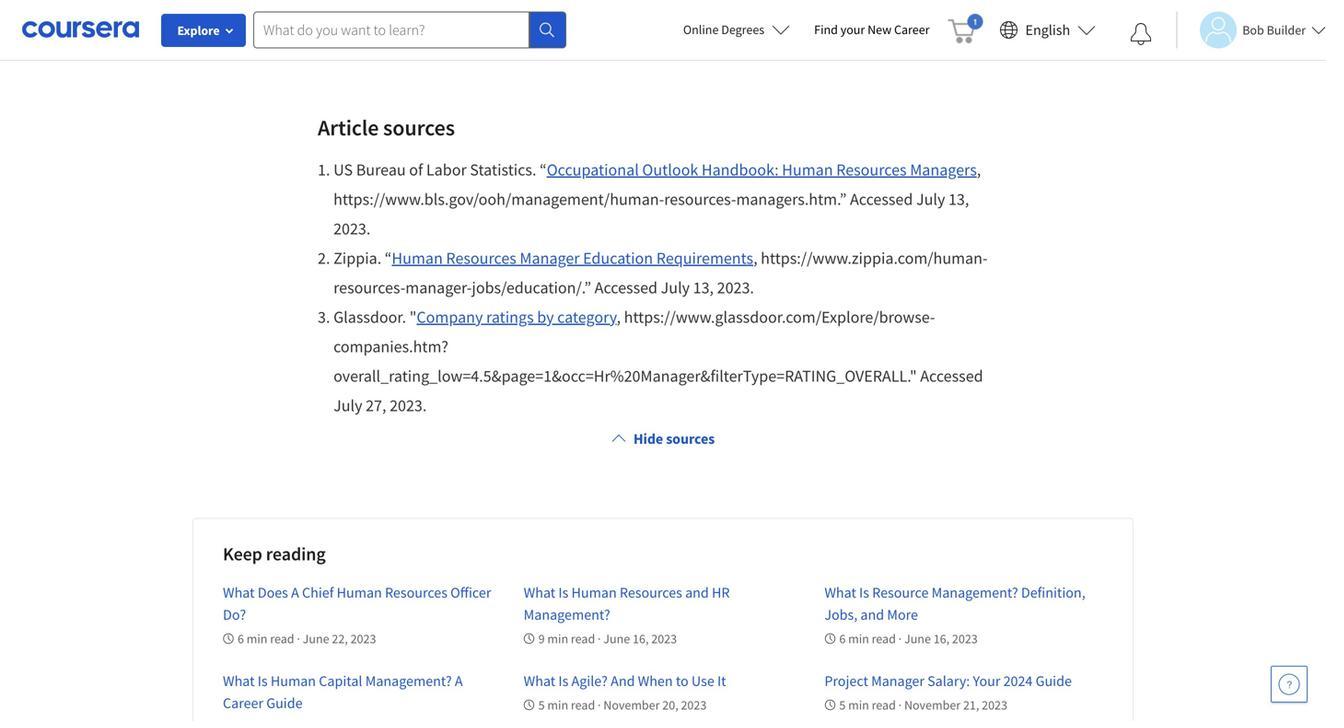 Task type: locate. For each thing, give the bounding box(es) containing it.
2 . from the top
[[326, 248, 330, 268]]

july down managers on the right top of the page
[[916, 189, 945, 209]]

officer
[[451, 583, 491, 602]]

" right statistics. on the top of the page
[[540, 159, 547, 180]]

what is human resources and hr management? link
[[524, 583, 730, 624]]

july inside , https://www.glassdoor.com/explore/browse- companies.htm? overall_rating_low=4.5&page=1&occ=hr%20manager&filtertype=rating_overall." accessed july 27, 2023.
[[334, 395, 362, 416]]

resources
[[837, 159, 907, 180], [446, 248, 517, 268], [385, 583, 448, 602], [620, 583, 682, 602]]

a right does
[[291, 583, 299, 602]]

1 june from the left
[[303, 630, 329, 647]]

1 vertical spatial manager
[[871, 672, 925, 690]]

read right 9
[[571, 630, 595, 647]]

career inside what is human capital management? a career guide
[[223, 694, 263, 712]]

· for salary:
[[899, 697, 902, 713]]

16, down what is human resources and hr management?
[[633, 630, 649, 647]]

human for what is human capital management? a career guide
[[271, 672, 316, 690]]

management? right resource
[[932, 583, 1018, 602]]

resources- up glassdoor.
[[334, 277, 406, 298]]

2023. down requirements
[[717, 277, 754, 298]]

2 november from the left
[[905, 697, 961, 713]]

ratings
[[486, 307, 534, 327]]

what up 9
[[524, 583, 556, 602]]

0 vertical spatial and
[[685, 583, 709, 602]]

, https://www.bls.gov/ooh/management/human-resources-managers.htm." accessed july 13, 2023.
[[334, 159, 981, 239]]

2023 for definition,
[[952, 630, 978, 647]]

2 vertical spatial .
[[326, 307, 330, 327]]

6 for what is resource management? definition, jobs, and more
[[839, 630, 846, 647]]

· down more
[[899, 630, 902, 647]]

· down project manager salary: your 2024 guide link
[[899, 697, 902, 713]]

0 vertical spatial ,
[[977, 159, 981, 180]]

1 5 from the left
[[539, 697, 545, 713]]

,
[[977, 159, 981, 180], [754, 248, 758, 268], [617, 307, 621, 327]]

min down does
[[247, 630, 268, 647]]

3 .
[[318, 307, 334, 327]]

human inside what is human capital management? a career guide
[[271, 672, 316, 690]]

what is agile? and when to use it link
[[524, 672, 726, 690]]

. left glassdoor.
[[326, 307, 330, 327]]

list item containing 1
[[318, 155, 1009, 243]]

6 down 'jobs,' on the bottom right of page
[[839, 630, 846, 647]]

resources- inside , https://www.bls.gov/ooh/management/human-resources-managers.htm." accessed july 13, 2023.
[[664, 189, 736, 209]]

june down the what is human resources and hr management? link
[[604, 630, 630, 647]]

0 horizontal spatial guide
[[266, 694, 303, 712]]

resources- for managers.htm."
[[664, 189, 736, 209]]

glassdoor. " company ratings by category
[[334, 307, 617, 327]]

of
[[409, 159, 423, 180]]

2023 for 2024
[[982, 697, 1008, 713]]

3 . from the top
[[326, 307, 330, 327]]

new
[[868, 21, 892, 38]]

2023 for when
[[681, 697, 707, 713]]

1 vertical spatial ,
[[754, 248, 758, 268]]

june left 22, on the left bottom of the page
[[303, 630, 329, 647]]

manager up 5 min read · november 21, 2023
[[871, 672, 925, 690]]

1 horizontal spatial and
[[861, 605, 884, 624]]

0 horizontal spatial manager
[[520, 248, 580, 268]]

and inside what is human resources and hr management?
[[685, 583, 709, 602]]

resources left 'officer'
[[385, 583, 448, 602]]

3 june from the left
[[905, 630, 931, 647]]

is inside what is resource management? definition, jobs, and more
[[859, 583, 870, 602]]

reading
[[266, 542, 326, 565]]

1 vertical spatial resources-
[[334, 277, 406, 298]]

2023. for https://www.glassdoor.com/explore/browse-
[[390, 395, 427, 416]]

None search field
[[253, 12, 566, 48]]

0 horizontal spatial sources
[[383, 114, 455, 141]]

2 vertical spatial management?
[[365, 672, 452, 690]]

1 horizontal spatial manager
[[871, 672, 925, 690]]

companies.htm?
[[334, 336, 449, 357]]

what up 'jobs,' on the bottom right of page
[[825, 583, 857, 602]]

1 horizontal spatial 5
[[839, 697, 846, 713]]

0 vertical spatial career
[[894, 21, 930, 38]]

is for what is agile? and when to use it
[[559, 672, 569, 690]]

2023 right 22, on the left bottom of the page
[[351, 630, 376, 647]]

sources inside dropdown button
[[666, 430, 715, 448]]

list item up hide sources
[[318, 302, 1009, 420]]

june down more
[[905, 630, 931, 647]]

is
[[559, 583, 569, 602], [859, 583, 870, 602], [258, 672, 268, 690], [559, 672, 569, 690]]

2 5 from the left
[[839, 697, 846, 713]]

human for what is human resources and hr management?
[[572, 583, 617, 602]]

6 down do?
[[238, 630, 244, 647]]

is for what is human resources and hr management?
[[559, 583, 569, 602]]

july inside , https://www.bls.gov/ooh/management/human-resources-managers.htm." accessed july 13, 2023.
[[916, 189, 945, 209]]

6 for what does a chief human resources officer do?
[[238, 630, 244, 647]]

company ratings by category link
[[417, 307, 617, 327]]

category
[[557, 307, 617, 327]]

management? up 9
[[524, 605, 610, 624]]

your
[[973, 672, 1001, 690]]

5 min read · november 21, 2023
[[839, 697, 1008, 713]]

november for salary:
[[905, 697, 961, 713]]

project
[[825, 672, 869, 690]]

0 horizontal spatial and
[[685, 583, 709, 602]]

0 horizontal spatial 2023.
[[334, 218, 371, 239]]

20,
[[663, 697, 679, 713]]

and inside what is resource management? definition, jobs, and more
[[861, 605, 884, 624]]

2023 right the '20,'
[[681, 697, 707, 713]]

read down project manager salary: your 2024 guide
[[872, 697, 896, 713]]

"
[[540, 159, 547, 180], [385, 248, 392, 268]]

1 horizontal spatial guide
[[1036, 672, 1072, 690]]

0 vertical spatial 13,
[[949, 189, 969, 209]]

1 horizontal spatial career
[[894, 21, 930, 38]]

read for a
[[270, 630, 294, 647]]

career inside find your new career link
[[894, 21, 930, 38]]

13, inside , https://www.bls.gov/ooh/management/human-resources-managers.htm." accessed july 13, 2023.
[[949, 189, 969, 209]]

is inside what is human capital management? a career guide
[[258, 672, 268, 690]]

what inside what is resource management? definition, jobs, and more
[[825, 583, 857, 602]]

is left resource
[[859, 583, 870, 602]]

definition,
[[1021, 583, 1086, 602]]

0 horizontal spatial july
[[334, 395, 362, 416]]

2023.
[[334, 218, 371, 239], [717, 277, 754, 298], [390, 395, 427, 416]]

0 horizontal spatial 13,
[[693, 277, 714, 298]]

sources up of
[[383, 114, 455, 141]]

us bureau of labor statistics. " occupational outlook handbook: human resources managers
[[334, 159, 977, 180]]

1 horizontal spatial 16,
[[934, 630, 950, 647]]

is inside what is human resources and hr management?
[[559, 583, 569, 602]]

accessed for glassdoor. " company ratings by category
[[920, 365, 983, 386]]

outlook
[[642, 159, 698, 180]]

is left agile?
[[559, 672, 569, 690]]

resources inside what is human resources and hr management?
[[620, 583, 682, 602]]

salary:
[[928, 672, 970, 690]]

company
[[417, 307, 483, 327]]

, inside , https://www.zippia.com/human- resources-manager-jobs/education/." accessed july 13, 2023.
[[754, 248, 758, 268]]

2 list item from the top
[[318, 243, 1009, 302]]

and left more
[[861, 605, 884, 624]]

a down 'officer'
[[455, 672, 463, 690]]

1 vertical spatial july
[[661, 277, 690, 298]]

2 vertical spatial 2023.
[[390, 395, 427, 416]]

a
[[291, 583, 299, 602], [455, 672, 463, 690]]

handbook:
[[702, 159, 779, 180]]

1 horizontal spatial a
[[455, 672, 463, 690]]

min down 'jobs,' on the bottom right of page
[[848, 630, 869, 647]]

13, down managers on the right top of the page
[[949, 189, 969, 209]]

chief
[[302, 583, 334, 602]]

1 vertical spatial 13,
[[693, 277, 714, 298]]

21,
[[963, 697, 979, 713]]

resources left managers on the right top of the page
[[837, 159, 907, 180]]

show notifications image
[[1130, 23, 1153, 45]]

https://www.glassdoor.com/explore/browse-
[[624, 307, 935, 327]]

is down 6 min read · june 22, 2023
[[258, 672, 268, 690]]

what is human capital management? a career guide
[[223, 672, 463, 712]]

1 horizontal spatial june
[[604, 630, 630, 647]]

human up 9 min read · june 16, 2023
[[572, 583, 617, 602]]

2023. up zippia.
[[334, 218, 371, 239]]

what is resource management? definition, jobs, and more link
[[825, 583, 1086, 624]]

guide inside what is human capital management? a career guide
[[266, 694, 303, 712]]

what does a chief human resources officer do?
[[223, 583, 491, 624]]

What do you want to learn? text field
[[253, 12, 530, 48]]

human inside what is human resources and hr management?
[[572, 583, 617, 602]]

1 horizontal spatial sources
[[666, 430, 715, 448]]

· up agile?
[[598, 630, 601, 647]]

list item down , https://www.bls.gov/ooh/management/human-resources-managers.htm." accessed july 13, 2023.
[[318, 243, 1009, 302]]

what is agile? and when to use it
[[524, 672, 726, 690]]

what for what does a chief human resources officer do?
[[223, 583, 255, 602]]

1 horizontal spatial 6
[[839, 630, 846, 647]]

6
[[238, 630, 244, 647], [839, 630, 846, 647]]

what for what is human capital management? a career guide
[[223, 672, 255, 690]]

min for what is human resources and hr management?
[[548, 630, 568, 647]]

2023. inside , https://www.bls.gov/ooh/management/human-resources-managers.htm." accessed july 13, 2023.
[[334, 218, 371, 239]]

1 november from the left
[[604, 697, 660, 713]]

2023 for and
[[651, 630, 677, 647]]

career
[[894, 21, 930, 38], [223, 694, 263, 712]]

what inside what is human capital management? a career guide
[[223, 672, 255, 690]]

builder
[[1267, 22, 1306, 38]]

management? inside what is resource management? definition, jobs, and more
[[932, 583, 1018, 602]]

list
[[318, 155, 1009, 420]]

guide
[[1036, 672, 1072, 690], [266, 694, 303, 712]]

1 vertical spatial guide
[[266, 694, 303, 712]]

, inside , https://www.glassdoor.com/explore/browse- companies.htm? overall_rating_low=4.5&page=1&occ=hr%20manager&filtertype=rating_overall." accessed july 27, 2023.
[[617, 307, 621, 327]]

0 vertical spatial 2023.
[[334, 218, 371, 239]]

bob builder button
[[1176, 12, 1326, 48]]

read down agile?
[[571, 697, 595, 713]]

1 horizontal spatial resources-
[[664, 189, 736, 209]]

5 min read · november 20, 2023
[[539, 697, 707, 713]]

list item up requirements
[[318, 155, 1009, 243]]

1 vertical spatial career
[[223, 694, 263, 712]]

july down requirements
[[661, 277, 690, 298]]

2023 right "21,"
[[982, 697, 1008, 713]]

0 horizontal spatial accessed
[[595, 277, 658, 298]]

2 horizontal spatial june
[[905, 630, 931, 647]]

2 16, from the left
[[934, 630, 950, 647]]

statistics.
[[470, 159, 536, 180]]

read down does
[[270, 630, 294, 647]]

6 min read · june 22, 2023
[[238, 630, 376, 647]]

july for us bureau of labor statistics. " occupational outlook handbook: human resources managers
[[916, 189, 945, 209]]

" right zippia.
[[385, 248, 392, 268]]

2023 for human
[[351, 630, 376, 647]]

management? right capital
[[365, 672, 452, 690]]

, for human resources manager education requirements
[[754, 248, 758, 268]]

hide sources button
[[604, 420, 722, 457]]

0 vertical spatial accessed
[[850, 189, 913, 209]]

2 vertical spatial accessed
[[920, 365, 983, 386]]

1
[[318, 159, 326, 180]]

2023 up when in the bottom of the page
[[651, 630, 677, 647]]

sources right the hide
[[666, 430, 715, 448]]

1 vertical spatial .
[[326, 248, 330, 268]]

2 vertical spatial ,
[[617, 307, 621, 327]]

0 horizontal spatial ,
[[617, 307, 621, 327]]

managers
[[910, 159, 977, 180]]

guide down 6 min read · june 22, 2023
[[266, 694, 303, 712]]

0 horizontal spatial resources-
[[334, 277, 406, 298]]

5 down project
[[839, 697, 846, 713]]

· down agile?
[[598, 697, 601, 713]]

what for what is human resources and hr management?
[[524, 583, 556, 602]]

read for salary:
[[872, 697, 896, 713]]

2 horizontal spatial july
[[916, 189, 945, 209]]

human down 6 min read · june 22, 2023
[[271, 672, 316, 690]]

resources- for manager-
[[334, 277, 406, 298]]

accessed
[[850, 189, 913, 209], [595, 277, 658, 298], [920, 365, 983, 386]]

1 16, from the left
[[633, 630, 649, 647]]

human for zippia. " human resources manager education requirements
[[392, 248, 443, 268]]

0 vertical spatial manager
[[520, 248, 580, 268]]

0 horizontal spatial june
[[303, 630, 329, 647]]

13, down requirements
[[693, 277, 714, 298]]

0 vertical spatial .
[[326, 159, 330, 180]]

read for human
[[571, 630, 595, 647]]

manager-
[[406, 277, 472, 298]]

article
[[318, 114, 379, 141]]

1 vertical spatial and
[[861, 605, 884, 624]]

5 down 9
[[539, 697, 545, 713]]

2023. inside , https://www.glassdoor.com/explore/browse- companies.htm? overall_rating_low=4.5&page=1&occ=hr%20manager&filtertype=rating_overall." accessed july 27, 2023.
[[390, 395, 427, 416]]

accessed for us bureau of labor statistics. " occupational outlook handbook: human resources managers
[[850, 189, 913, 209]]

13,
[[949, 189, 969, 209], [693, 277, 714, 298]]

what is human capital management? a career guide link
[[223, 672, 463, 712]]

keep
[[223, 542, 262, 565]]

find your new career link
[[805, 18, 939, 41]]

human up manager-
[[392, 248, 443, 268]]

1 6 from the left
[[238, 630, 244, 647]]

november down what is agile? and when to use it 'link'
[[604, 697, 660, 713]]

1 horizontal spatial november
[[905, 697, 961, 713]]

read for agile?
[[571, 697, 595, 713]]

16, down what is resource management? definition, jobs, and more
[[934, 630, 950, 647]]

0 vertical spatial july
[[916, 189, 945, 209]]

do?
[[223, 605, 246, 624]]

min
[[247, 630, 268, 647], [548, 630, 568, 647], [848, 630, 869, 647], [548, 697, 568, 713], [848, 697, 869, 713]]

min right 9
[[548, 630, 568, 647]]

managers.htm."
[[736, 189, 847, 209]]

1 vertical spatial management?
[[524, 605, 610, 624]]

2023 down what is resource management? definition, jobs, and more link
[[952, 630, 978, 647]]

1 horizontal spatial management?
[[524, 605, 610, 624]]

and
[[685, 583, 709, 602], [861, 605, 884, 624]]

2 horizontal spatial accessed
[[920, 365, 983, 386]]

what inside the what does a chief human resources officer do?
[[223, 583, 255, 602]]

· left 22, on the left bottom of the page
[[297, 630, 300, 647]]

list item
[[318, 155, 1009, 243], [318, 243, 1009, 302], [318, 302, 1009, 420]]

1 vertical spatial a
[[455, 672, 463, 690]]

accessed inside , https://www.bls.gov/ooh/management/human-resources-managers.htm." accessed july 13, 2023.
[[850, 189, 913, 209]]

1 horizontal spatial accessed
[[850, 189, 913, 209]]

0 horizontal spatial a
[[291, 583, 299, 602]]

0 horizontal spatial management?
[[365, 672, 452, 690]]

9
[[539, 630, 545, 647]]

0 vertical spatial sources
[[383, 114, 455, 141]]

min down project
[[848, 697, 869, 713]]

manager up "jobs/education/.""
[[520, 248, 580, 268]]

1 vertical spatial accessed
[[595, 277, 658, 298]]

human right the chief in the bottom of the page
[[337, 583, 382, 602]]

2 june from the left
[[604, 630, 630, 647]]

2 horizontal spatial ,
[[977, 159, 981, 180]]

1 horizontal spatial 2023.
[[390, 395, 427, 416]]

management?
[[932, 583, 1018, 602], [524, 605, 610, 624], [365, 672, 452, 690]]

what for what is agile? and when to use it
[[524, 672, 556, 690]]

is up 9 min read · june 16, 2023
[[559, 583, 569, 602]]

2 vertical spatial july
[[334, 395, 362, 416]]

2 horizontal spatial 2023.
[[717, 277, 754, 298]]

career right new
[[894, 21, 930, 38]]

1 vertical spatial sources
[[666, 430, 715, 448]]

june
[[303, 630, 329, 647], [604, 630, 630, 647], [905, 630, 931, 647]]

accessed inside , https://www.glassdoor.com/explore/browse- companies.htm? overall_rating_low=4.5&page=1&occ=hr%20manager&filtertype=rating_overall." accessed july 27, 2023.
[[920, 365, 983, 386]]

16,
[[633, 630, 649, 647], [934, 630, 950, 647]]

resources inside the what does a chief human resources officer do?
[[385, 583, 448, 602]]

a inside the what does a chief human resources officer do?
[[291, 583, 299, 602]]

0 horizontal spatial 5
[[539, 697, 545, 713]]

1 list item from the top
[[318, 155, 1009, 243]]

16, for resources
[[633, 630, 649, 647]]

what down do?
[[223, 672, 255, 690]]

0 horizontal spatial 6
[[238, 630, 244, 647]]

zippia.
[[334, 248, 382, 268]]

2023. right 27,
[[390, 395, 427, 416]]

resources- inside , https://www.zippia.com/human- resources-manager-jobs/education/." accessed july 13, 2023.
[[334, 277, 406, 298]]

list item containing 3
[[318, 302, 1009, 420]]

3
[[318, 307, 326, 327]]

. left the us
[[326, 159, 330, 180]]

resources up 9 min read · june 16, 2023
[[620, 583, 682, 602]]

sources for hide sources
[[666, 430, 715, 448]]

0 vertical spatial management?
[[932, 583, 1018, 602]]

0 horizontal spatial career
[[223, 694, 263, 712]]

2 6 from the left
[[839, 630, 846, 647]]

3 list item from the top
[[318, 302, 1009, 420]]

bob builder
[[1243, 22, 1306, 38]]

use
[[692, 672, 715, 690]]

. left zippia.
[[326, 248, 330, 268]]

more
[[887, 605, 918, 624]]

1 horizontal spatial "
[[540, 159, 547, 180]]

2 horizontal spatial management?
[[932, 583, 1018, 602]]

sources
[[383, 114, 455, 141], [666, 430, 715, 448]]

0 vertical spatial resources-
[[664, 189, 736, 209]]

career down do?
[[223, 694, 263, 712]]

1 horizontal spatial ,
[[754, 248, 758, 268]]

june for management?
[[905, 630, 931, 647]]

capital
[[319, 672, 362, 690]]

guide right 2024
[[1036, 672, 1072, 690]]

1 horizontal spatial july
[[661, 277, 690, 298]]

manager inside 'list item'
[[520, 248, 580, 268]]

1 vertical spatial "
[[385, 248, 392, 268]]

resources- down the 'outlook'
[[664, 189, 736, 209]]

0 vertical spatial guide
[[1036, 672, 1072, 690]]

read down more
[[872, 630, 896, 647]]

min down what is agile? and when to use it 'link'
[[548, 697, 568, 713]]

0 horizontal spatial november
[[604, 697, 660, 713]]

july left 27,
[[334, 395, 362, 416]]

what inside what is human resources and hr management?
[[524, 583, 556, 602]]

jobs/education/."
[[472, 277, 591, 298]]

, inside , https://www.bls.gov/ooh/management/human-resources-managers.htm." accessed july 13, 2023.
[[977, 159, 981, 180]]

0 vertical spatial a
[[291, 583, 299, 602]]

and left hr
[[685, 583, 709, 602]]

november down project manager salary: your 2024 guide link
[[905, 697, 961, 713]]

what up do?
[[223, 583, 255, 602]]

1 . from the top
[[326, 159, 330, 180]]

· for human
[[598, 630, 601, 647]]

1 vertical spatial 2023.
[[717, 277, 754, 298]]

july for glassdoor. " company ratings by category
[[334, 395, 362, 416]]

2023
[[351, 630, 376, 647], [651, 630, 677, 647], [952, 630, 978, 647], [681, 697, 707, 713], [982, 697, 1008, 713]]

0 horizontal spatial 16,
[[633, 630, 649, 647]]

1 horizontal spatial 13,
[[949, 189, 969, 209]]

what down 9
[[524, 672, 556, 690]]

what is human resources and hr management?
[[524, 583, 730, 624]]



Task type: describe. For each thing, give the bounding box(es) containing it.
find your new career
[[814, 21, 930, 38]]

explore
[[177, 22, 220, 39]]

online
[[683, 21, 719, 38]]

june for chief
[[303, 630, 329, 647]]

9 min read · june 16, 2023
[[539, 630, 677, 647]]

bob
[[1243, 22, 1264, 38]]

, for occupational outlook handbook: human resources managers
[[977, 159, 981, 180]]

hide
[[634, 430, 663, 448]]

project manager salary: your 2024 guide link
[[825, 672, 1072, 690]]

it
[[718, 672, 726, 690]]

us
[[334, 159, 353, 180]]

2024
[[1004, 672, 1033, 690]]

2 .
[[318, 248, 334, 268]]

22,
[[332, 630, 348, 647]]

november for agile?
[[604, 697, 660, 713]]

min for what is resource management? definition, jobs, and more
[[848, 630, 869, 647]]

min for what is agile? and when to use it
[[548, 697, 568, 713]]

6 min read · june 16, 2023
[[839, 630, 978, 647]]

english button
[[993, 0, 1104, 60]]

. for 1
[[326, 159, 330, 180]]

management? inside what is human capital management? a career guide
[[365, 672, 452, 690]]

and
[[611, 672, 635, 690]]

"
[[410, 307, 417, 327]]

labor
[[426, 159, 467, 180]]

· for resource
[[899, 630, 902, 647]]

· for agile?
[[598, 697, 601, 713]]

shopping cart: 1 item image
[[948, 14, 983, 43]]

human inside the what does a chief human resources officer do?
[[337, 583, 382, 602]]

13, inside , https://www.zippia.com/human- resources-manager-jobs/education/." accessed july 13, 2023.
[[693, 277, 714, 298]]

resources up manager-
[[446, 248, 517, 268]]

english
[[1026, 21, 1071, 39]]

https://www.bls.gov/ooh/management/human-
[[334, 189, 664, 209]]

hr
[[712, 583, 730, 602]]

keep reading
[[223, 542, 326, 565]]

glassdoor.
[[334, 307, 406, 327]]

is for what is resource management? definition, jobs, and more
[[859, 583, 870, 602]]

when
[[638, 672, 673, 690]]

find
[[814, 21, 838, 38]]

requirements
[[657, 248, 754, 268]]

help center image
[[1279, 673, 1301, 695]]

2023. inside , https://www.zippia.com/human- resources-manager-jobs/education/." accessed july 13, 2023.
[[717, 277, 754, 298]]

https://www.zippia.com/human-
[[761, 248, 988, 268]]

july inside , https://www.zippia.com/human- resources-manager-jobs/education/." accessed july 13, 2023.
[[661, 277, 690, 298]]

· for a
[[297, 630, 300, 647]]

min for what does a chief human resources officer do?
[[247, 630, 268, 647]]

sources for article sources
[[383, 114, 455, 141]]

what is resource management? definition, jobs, and more
[[825, 583, 1086, 624]]

occupational outlook handbook: human resources managers link
[[547, 159, 977, 180]]

0 horizontal spatial "
[[385, 248, 392, 268]]

agile?
[[572, 672, 608, 690]]

, https://www.glassdoor.com/explore/browse- companies.htm? overall_rating_low=4.5&page=1&occ=hr%20manager&filtertype=rating_overall." accessed july 27, 2023.
[[334, 307, 983, 416]]

hide sources
[[634, 430, 715, 448]]

what for what is resource management? definition, jobs, and more
[[825, 583, 857, 602]]

. for 2
[[326, 248, 330, 268]]

by
[[537, 307, 554, 327]]

june for resources
[[604, 630, 630, 647]]

5 for project
[[839, 697, 846, 713]]

read for resource
[[872, 630, 896, 647]]

is for what is human capital management? a career guide
[[258, 672, 268, 690]]

human up managers.htm."
[[782, 159, 833, 180]]

2023. for https://www.bls.gov/ooh/management/human-
[[334, 218, 371, 239]]

jobs,
[[825, 605, 858, 624]]

your
[[841, 21, 865, 38]]

coursera image
[[22, 15, 139, 44]]

list containing 1
[[318, 155, 1009, 420]]

list item containing 2
[[318, 243, 1009, 302]]

article sources
[[318, 114, 455, 141]]

bureau
[[356, 159, 406, 180]]

. for 3
[[326, 307, 330, 327]]

, https://www.zippia.com/human- resources-manager-jobs/education/." accessed july 13, 2023.
[[334, 248, 988, 298]]

0 vertical spatial "
[[540, 159, 547, 180]]

what does a chief human resources officer do? link
[[223, 583, 491, 624]]

1 .
[[318, 159, 334, 180]]

overall_rating_low=4.5&page=1&occ=hr%20manager&filtertype=rating_overall."
[[334, 365, 917, 386]]

27,
[[366, 395, 386, 416]]

management? inside what is human resources and hr management?
[[524, 605, 610, 624]]

does
[[258, 583, 288, 602]]

explore button
[[161, 14, 246, 47]]

to
[[676, 672, 689, 690]]

zippia. " human resources manager education requirements
[[334, 248, 754, 268]]

5 for what
[[539, 697, 545, 713]]

education
[[583, 248, 653, 268]]

2
[[318, 248, 326, 268]]

degrees
[[721, 21, 765, 38]]

16, for management?
[[934, 630, 950, 647]]

accessed inside , https://www.zippia.com/human- resources-manager-jobs/education/." accessed july 13, 2023.
[[595, 277, 658, 298]]

resource
[[872, 583, 929, 602]]

, for company ratings by category
[[617, 307, 621, 327]]

a inside what is human capital management? a career guide
[[455, 672, 463, 690]]

project manager salary: your 2024 guide
[[825, 672, 1072, 690]]

online degrees
[[683, 21, 765, 38]]

online degrees button
[[669, 9, 805, 50]]

min for project manager salary: your 2024 guide
[[848, 697, 869, 713]]



Task type: vqa. For each thing, say whether or not it's contained in the screenshot.


